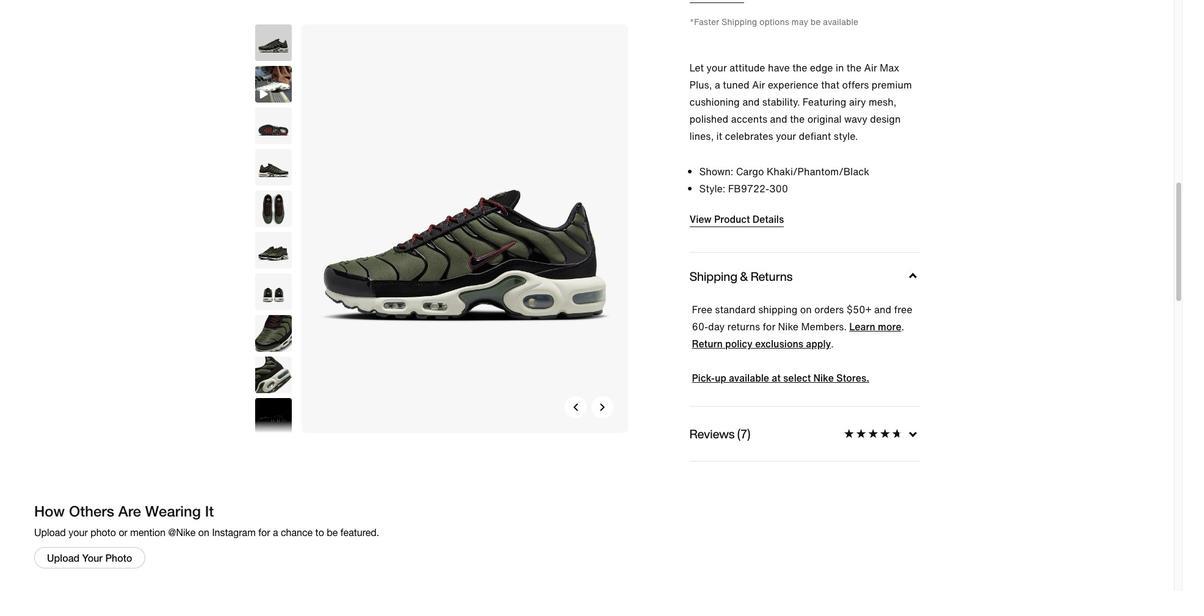 Task type: describe. For each thing, give the bounding box(es) containing it.
the up experience
[[793, 61, 808, 75]]

return policy exclusions apply link
[[692, 337, 832, 351]]

may
[[792, 15, 809, 28]]

in
[[836, 61, 845, 75]]

style:
[[700, 182, 726, 196]]

original
[[808, 112, 842, 127]]

and inside free standard shipping on orders $50+ and free 60-day returns for nike members.
[[875, 303, 892, 317]]

0 vertical spatial shipping
[[722, 15, 758, 28]]

members.
[[802, 320, 847, 334]]

faster
[[695, 15, 720, 28]]

pick-up available at select nike stores.
[[692, 371, 870, 386]]

polished
[[690, 112, 729, 127]]

1 horizontal spatial your
[[776, 129, 797, 144]]

premium
[[872, 78, 913, 92]]

experience
[[768, 78, 819, 92]]

details
[[753, 212, 785, 227]]

returns
[[728, 320, 761, 334]]

stores.
[[837, 371, 870, 386]]

the down stability.
[[790, 112, 805, 127]]

attitude
[[730, 61, 766, 75]]

a
[[715, 78, 721, 92]]

*
[[690, 15, 695, 28]]

standard
[[716, 303, 756, 317]]

edge
[[811, 61, 834, 75]]

learn more . return policy exclusions apply .
[[692, 320, 905, 351]]

nike inside free standard shipping on orders $50+ and free 60-day returns for nike members.
[[779, 320, 799, 334]]

pick-up available at select nike stores. link
[[692, 371, 870, 386]]

* faster shipping options may be available
[[690, 15, 859, 28]]

reviews
[[690, 425, 735, 443]]

0 vertical spatial your
[[707, 61, 727, 75]]

orders
[[815, 303, 845, 317]]

undefined image
[[255, 66, 292, 103]]

wavy
[[845, 112, 868, 127]]

(7)
[[738, 425, 751, 443]]

offers
[[843, 78, 870, 92]]

design
[[871, 112, 901, 127]]

policy
[[726, 337, 753, 351]]

at
[[772, 371, 781, 386]]

shown: cargo khaki/phantom/black style: fb9722-300
[[700, 164, 870, 196]]

options
[[760, 15, 790, 28]]

learn more link
[[850, 320, 902, 334]]

select
[[784, 371, 812, 386]]

$50+
[[847, 303, 872, 317]]

0 vertical spatial .
[[902, 320, 905, 334]]

celebrates
[[726, 129, 774, 144]]

shipping
[[759, 303, 798, 317]]

1 horizontal spatial air
[[865, 61, 878, 75]]

on
[[801, 303, 812, 317]]

apply
[[807, 337, 832, 351]]

view product details
[[690, 212, 785, 227]]

tuned
[[723, 78, 750, 92]]

1 vertical spatial shipping
[[690, 268, 738, 285]]

1 vertical spatial available
[[729, 371, 770, 386]]

up
[[715, 371, 727, 386]]

style.
[[834, 129, 859, 144]]

more
[[879, 320, 902, 334]]

0 vertical spatial available
[[824, 15, 859, 28]]

featuring
[[803, 95, 847, 109]]

60-
[[692, 320, 709, 334]]



Task type: locate. For each thing, give the bounding box(es) containing it.
shipping
[[722, 15, 758, 28], [690, 268, 738, 285]]

2 vertical spatial and
[[875, 303, 892, 317]]

air down attitude
[[753, 78, 766, 92]]

shipping & returns
[[690, 268, 793, 285]]

cargo
[[737, 164, 765, 179]]

1 horizontal spatial and
[[771, 112, 788, 127]]

learn
[[850, 320, 876, 334]]

1 horizontal spatial nike
[[814, 371, 835, 386]]

accents
[[732, 112, 768, 127]]

next image
[[599, 404, 606, 411]]

pick-
[[692, 371, 715, 386]]

shipping right faster
[[722, 15, 758, 28]]

0 horizontal spatial nike
[[779, 320, 799, 334]]

2 horizontal spatial and
[[875, 303, 892, 317]]

the
[[793, 61, 808, 75], [847, 61, 862, 75], [790, 112, 805, 127]]

returns
[[751, 268, 793, 285]]

the right in
[[847, 61, 862, 75]]

view product details button
[[690, 212, 785, 227]]

. down free
[[902, 320, 905, 334]]

khaki/phantom/black
[[767, 164, 870, 179]]

plus,
[[690, 78, 713, 92]]

lines,
[[690, 129, 714, 144]]

cushioning
[[690, 95, 740, 109]]

free standard shipping on orders $50+ and free 60-day returns for nike members.
[[692, 303, 913, 334]]

. down members.
[[832, 337, 834, 351]]

0 horizontal spatial your
[[707, 61, 727, 75]]

and
[[743, 95, 760, 109], [771, 112, 788, 127], [875, 303, 892, 317]]

1 horizontal spatial .
[[902, 320, 905, 334]]

300
[[770, 182, 789, 196]]

1 vertical spatial and
[[771, 112, 788, 127]]

defiant
[[799, 129, 832, 144]]

let your attitude have the edge in the air max plus, a tuned air experience that offers premium cushioning and stability. featuring airy mesh, polished accents and the original wavy design lines, it celebrates your defiant style.
[[690, 61, 913, 144]]

for
[[763, 320, 776, 334]]

nike right "for"
[[779, 320, 799, 334]]

your up a
[[707, 61, 727, 75]]

exclusions
[[756, 337, 804, 351]]

1 vertical spatial air
[[753, 78, 766, 92]]

and up the "accents"
[[743, 95, 760, 109]]

0 vertical spatial nike
[[779, 320, 799, 334]]

air
[[865, 61, 878, 75], [753, 78, 766, 92]]

1 vertical spatial your
[[776, 129, 797, 144]]

0 vertical spatial air
[[865, 61, 878, 75]]

0 horizontal spatial available
[[729, 371, 770, 386]]

available right be
[[824, 15, 859, 28]]

0 horizontal spatial air
[[753, 78, 766, 92]]

nike right select at the right of page
[[814, 371, 835, 386]]

your
[[707, 61, 727, 75], [776, 129, 797, 144]]

and down stability.
[[771, 112, 788, 127]]

reviews (7)
[[690, 425, 751, 443]]

0 horizontal spatial and
[[743, 95, 760, 109]]

max
[[881, 61, 900, 75]]

available
[[824, 15, 859, 28], [729, 371, 770, 386]]

previous image
[[572, 404, 579, 411]]

let
[[690, 61, 704, 75]]

day
[[709, 320, 725, 334]]

view
[[690, 212, 712, 227]]

shown:
[[700, 164, 734, 179]]

nike air max plus men's shoes image
[[255, 24, 292, 61], [301, 24, 628, 433], [255, 108, 292, 144], [255, 149, 292, 186], [255, 191, 292, 227], [255, 232, 292, 269], [255, 274, 292, 310], [255, 315, 292, 352], [255, 357, 292, 393], [255, 398, 292, 435]]

0 horizontal spatial .
[[832, 337, 834, 351]]

return
[[692, 337, 723, 351]]

stability.
[[763, 95, 801, 109]]

be
[[811, 15, 821, 28]]

free
[[692, 303, 713, 317]]

.
[[902, 320, 905, 334], [832, 337, 834, 351]]

free
[[895, 303, 913, 317]]

1 horizontal spatial available
[[824, 15, 859, 28]]

product
[[715, 212, 751, 227]]

fb9722-
[[729, 182, 770, 196]]

nike
[[779, 320, 799, 334], [814, 371, 835, 386]]

your left defiant
[[776, 129, 797, 144]]

that
[[822, 78, 840, 92]]

available left at on the right bottom
[[729, 371, 770, 386]]

1 vertical spatial .
[[832, 337, 834, 351]]

and up more
[[875, 303, 892, 317]]

airy
[[850, 95, 867, 109]]

air left max
[[865, 61, 878, 75]]

have
[[768, 61, 790, 75]]

shipping left "&"
[[690, 268, 738, 285]]

&
[[741, 268, 749, 285]]

it
[[717, 129, 723, 144]]

menu bar
[[208, 0, 967, 2]]

1 vertical spatial nike
[[814, 371, 835, 386]]

0 vertical spatial and
[[743, 95, 760, 109]]

mesh,
[[869, 95, 897, 109]]



Task type: vqa. For each thing, say whether or not it's contained in the screenshot.
AIR-
no



